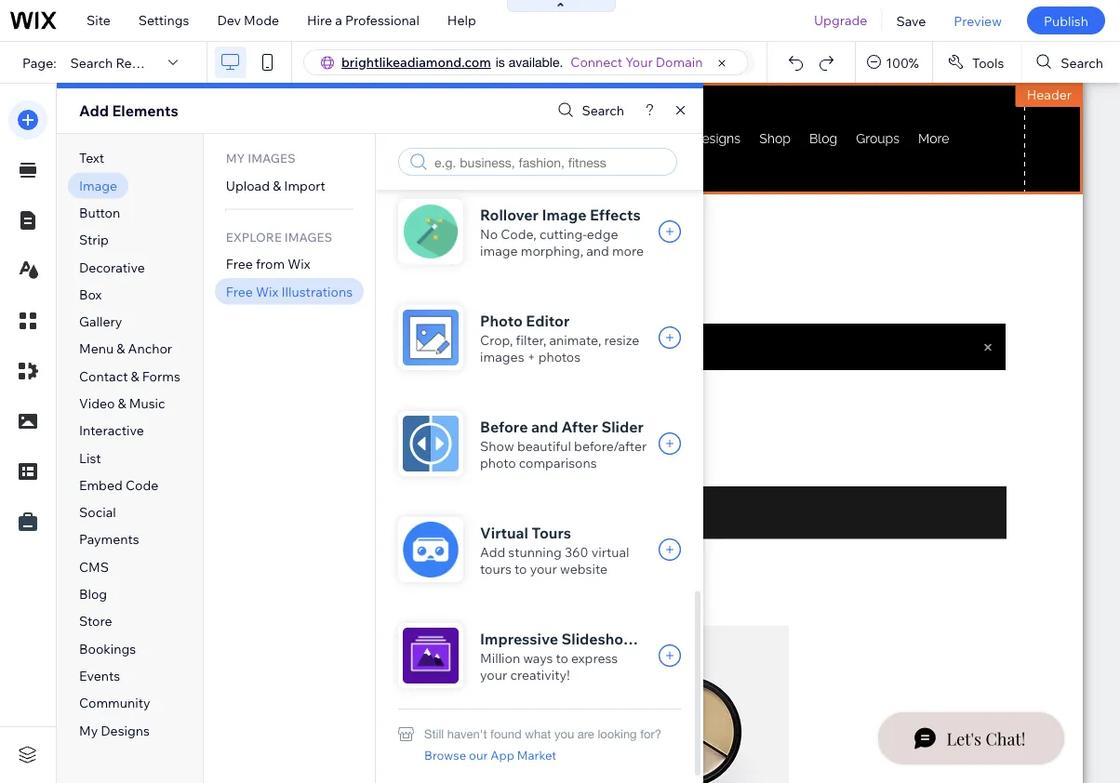 Task type: vqa. For each thing, say whether or not it's contained in the screenshot.


Task type: locate. For each thing, give the bounding box(es) containing it.
elements
[[112, 101, 178, 120]]

quick edit down results
[[105, 106, 168, 122]]

my for my images
[[226, 151, 245, 166]]

million
[[480, 651, 521, 667]]

menu
[[79, 341, 114, 357]]

is available. connect your domain
[[496, 54, 703, 70]]

images up upload & import
[[248, 151, 296, 166]]

0 horizontal spatial to
[[515, 561, 527, 578]]

store
[[79, 614, 112, 630]]

1 horizontal spatial image
[[542, 206, 587, 224]]

0 vertical spatial images
[[248, 151, 296, 166]]

to down stunning in the bottom of the page
[[515, 561, 527, 578]]

for?
[[641, 727, 662, 742]]

0 vertical spatial to
[[515, 561, 527, 578]]

e.g. business, fashion, fitness field
[[433, 153, 671, 171]]

photo
[[480, 312, 523, 330]]

add
[[79, 101, 109, 120], [480, 545, 506, 561]]

0 vertical spatial and
[[587, 243, 610, 259]]

button
[[79, 204, 120, 221]]

gallery right slideshow at bottom right
[[639, 630, 690, 649]]

free
[[226, 256, 253, 272], [226, 283, 253, 299]]

resize
[[604, 332, 640, 349]]

& left the forms
[[131, 368, 139, 384]]

1 vertical spatial image
[[542, 206, 587, 224]]

0 horizontal spatial header
[[176, 235, 221, 251]]

menu & anchor
[[79, 341, 172, 357]]

your
[[626, 54, 653, 70]]

& for contact
[[131, 368, 139, 384]]

community
[[79, 695, 150, 712]]

1 vertical spatial quick edit
[[297, 235, 360, 251]]

my for my designs
[[79, 723, 98, 739]]

0 vertical spatial add
[[79, 101, 109, 120]]

my designs
[[79, 723, 150, 739]]

express
[[572, 651, 618, 667]]

and
[[587, 243, 610, 259], [532, 418, 558, 437]]

stunning
[[509, 545, 562, 561]]

tools button
[[933, 42, 1021, 83]]

your inside virtual tours add stunning 360 virtual tours to your website
[[530, 561, 557, 578]]

quick up illustrations
[[297, 235, 333, 251]]

1 vertical spatial add
[[480, 545, 506, 561]]

0 horizontal spatial add
[[79, 101, 109, 120]]

wix right from at the top left of page
[[288, 256, 310, 272]]

video & music
[[79, 395, 165, 412]]

1 vertical spatial to
[[556, 651, 569, 667]]

cutting-
[[540, 226, 587, 242]]

free down the design
[[226, 256, 253, 272]]

0 vertical spatial edit
[[144, 106, 168, 122]]

1 vertical spatial your
[[480, 667, 508, 684]]

0 horizontal spatial and
[[532, 418, 558, 437]]

1 horizontal spatial header
[[1027, 87, 1072, 103]]

free for free from wix
[[226, 256, 253, 272]]

& right menu
[[117, 341, 125, 357]]

image
[[79, 177, 117, 193], [542, 206, 587, 224]]

search down publish
[[1061, 54, 1104, 71]]

1 horizontal spatial search button
[[1022, 42, 1121, 83]]

and down the edge
[[587, 243, 610, 259]]

your
[[530, 561, 557, 578], [480, 667, 508, 684]]

2 free from the top
[[226, 283, 253, 299]]

my up upload
[[226, 151, 245, 166]]

& for video
[[118, 395, 126, 412]]

0 vertical spatial free
[[226, 256, 253, 272]]

360
[[565, 545, 589, 561]]

results
[[116, 54, 160, 71]]

morphing,
[[521, 243, 584, 259]]

free down free from wix
[[226, 283, 253, 299]]

1 vertical spatial images
[[285, 230, 332, 245]]

header down "publish" button
[[1027, 87, 1072, 103]]

domain
[[656, 54, 703, 70]]

wix
[[288, 256, 310, 272], [256, 283, 279, 299]]

100%
[[886, 54, 920, 71]]

photos
[[539, 349, 581, 365]]

upload & import
[[226, 177, 326, 193]]

still haven't found what you are looking for?
[[425, 727, 662, 742]]

1 horizontal spatial to
[[556, 651, 569, 667]]

add elements
[[79, 101, 178, 120]]

image up cutting-
[[542, 206, 587, 224]]

strip
[[79, 232, 109, 248]]

filter,
[[516, 332, 547, 349]]

& right video
[[118, 395, 126, 412]]

search results
[[70, 54, 160, 71]]

brightlikeadiamond.com
[[342, 54, 491, 70]]

1 vertical spatial gallery
[[639, 630, 690, 649]]

app
[[491, 748, 515, 763]]

virtual
[[592, 545, 630, 561]]

browse our app market
[[425, 748, 557, 763]]

images up from at the top left of page
[[285, 230, 332, 245]]

and up beautiful
[[532, 418, 558, 437]]

your down stunning in the bottom of the page
[[530, 561, 557, 578]]

0 vertical spatial my
[[226, 151, 245, 166]]

1 horizontal spatial add
[[480, 545, 506, 561]]

search button down connect
[[553, 97, 625, 124]]

to right ways
[[556, 651, 569, 667]]

add up tours
[[480, 545, 506, 561]]

1 horizontal spatial search
[[582, 102, 625, 119]]

change header design
[[126, 235, 267, 251]]

search down site
[[70, 54, 113, 71]]

events
[[79, 668, 120, 684]]

1 horizontal spatial my
[[226, 151, 245, 166]]

1 horizontal spatial your
[[530, 561, 557, 578]]

quick down search results
[[105, 106, 141, 122]]

0 horizontal spatial my
[[79, 723, 98, 739]]

save
[[897, 12, 926, 29]]

add up text on the top of page
[[79, 101, 109, 120]]

blog
[[79, 586, 107, 603]]

0 horizontal spatial your
[[480, 667, 508, 684]]

search down the is available. connect your domain
[[582, 102, 625, 119]]

what
[[525, 727, 551, 742]]

search button
[[1022, 42, 1121, 83], [553, 97, 625, 124]]

explore images
[[226, 230, 332, 245]]

before and after slider show beautiful before/after photo comparisons
[[480, 418, 647, 471]]

1 horizontal spatial gallery
[[639, 630, 690, 649]]

0 vertical spatial your
[[530, 561, 557, 578]]

0 horizontal spatial quick edit
[[105, 106, 168, 122]]

creativity!
[[510, 667, 570, 684]]

&
[[273, 177, 281, 193], [117, 341, 125, 357], [131, 368, 139, 384], [118, 395, 126, 412]]

decorative
[[79, 259, 145, 275]]

search button down "publish" button
[[1022, 42, 1121, 83]]

available.
[[509, 54, 563, 70]]

0 vertical spatial gallery
[[79, 314, 122, 330]]

1 vertical spatial my
[[79, 723, 98, 739]]

website
[[560, 561, 608, 578]]

header left the design
[[176, 235, 221, 251]]

1 horizontal spatial quick
[[297, 235, 333, 251]]

rollover
[[480, 206, 539, 224]]

effects
[[590, 206, 641, 224]]

preview
[[954, 12, 1002, 29]]

slider
[[602, 418, 644, 437]]

1 vertical spatial wix
[[256, 283, 279, 299]]

edit up illustrations
[[336, 235, 360, 251]]

gallery inside the "impressive slideshow gallery million ways to express your creativity!"
[[639, 630, 690, 649]]

1 free from the top
[[226, 256, 253, 272]]

and inside rollover image effects no code, cutting-edge image morphing, and more
[[587, 243, 610, 259]]

wix down free from wix
[[256, 283, 279, 299]]

1 vertical spatial quick
[[297, 235, 333, 251]]

0 vertical spatial wix
[[288, 256, 310, 272]]

100% button
[[857, 42, 933, 83]]

0 horizontal spatial edit
[[144, 106, 168, 122]]

crop,
[[480, 332, 513, 349]]

image up button
[[79, 177, 117, 193]]

& left import
[[273, 177, 281, 193]]

1 horizontal spatial edit
[[336, 235, 360, 251]]

1 horizontal spatial and
[[587, 243, 610, 259]]

1 horizontal spatial quick edit
[[297, 235, 360, 251]]

my left designs
[[79, 723, 98, 739]]

0 vertical spatial search button
[[1022, 42, 1121, 83]]

payments
[[79, 532, 139, 548]]

0 horizontal spatial search button
[[553, 97, 625, 124]]

site
[[87, 12, 111, 28]]

quick edit up illustrations
[[297, 235, 360, 251]]

list
[[79, 450, 101, 466]]

haven't
[[448, 727, 487, 742]]

quick
[[105, 106, 141, 122], [297, 235, 333, 251]]

before
[[480, 418, 528, 437]]

cms
[[79, 559, 109, 575]]

explore
[[226, 230, 282, 245]]

0 horizontal spatial gallery
[[79, 314, 122, 330]]

after
[[562, 418, 598, 437]]

upload
[[226, 177, 270, 193]]

gallery up menu
[[79, 314, 122, 330]]

quick edit
[[105, 106, 168, 122], [297, 235, 360, 251]]

1 vertical spatial free
[[226, 283, 253, 299]]

edit down results
[[144, 106, 168, 122]]

0 vertical spatial image
[[79, 177, 117, 193]]

gallery
[[79, 314, 122, 330], [639, 630, 690, 649]]

1 horizontal spatial wix
[[288, 256, 310, 272]]

illustrations
[[282, 283, 353, 299]]

your down the million
[[480, 667, 508, 684]]

0 horizontal spatial wix
[[256, 283, 279, 299]]

0 horizontal spatial quick
[[105, 106, 141, 122]]

images for explore images
[[285, 230, 332, 245]]

+
[[527, 349, 536, 365]]

1 vertical spatial and
[[532, 418, 558, 437]]

0 horizontal spatial search
[[70, 54, 113, 71]]

& for menu
[[117, 341, 125, 357]]

contact
[[79, 368, 128, 384]]



Task type: describe. For each thing, give the bounding box(es) containing it.
still
[[425, 727, 444, 742]]

interactive
[[79, 423, 144, 439]]

import
[[284, 177, 326, 193]]

impressive
[[480, 630, 558, 649]]

are
[[578, 727, 595, 742]]

animate,
[[550, 332, 602, 349]]

dev mode
[[217, 12, 279, 28]]

show
[[480, 438, 515, 455]]

video
[[79, 395, 115, 412]]

preview button
[[940, 0, 1016, 41]]

connect
[[571, 54, 623, 70]]

to inside virtual tours add stunning 360 virtual tours to your website
[[515, 561, 527, 578]]

photo
[[480, 455, 516, 471]]

market
[[517, 748, 557, 763]]

code
[[126, 477, 158, 493]]

bookings
[[79, 641, 136, 657]]

images for my images
[[248, 151, 296, 166]]

comparisons
[[519, 455, 597, 471]]

0 vertical spatial quick edit
[[105, 106, 168, 122]]

our
[[469, 748, 488, 763]]

code,
[[501, 226, 537, 242]]

& for upload
[[273, 177, 281, 193]]

designs
[[101, 723, 150, 739]]

browse
[[425, 748, 467, 763]]

ways
[[523, 651, 553, 667]]

0 vertical spatial quick
[[105, 106, 141, 122]]

upgrade
[[814, 12, 868, 28]]

add inside virtual tours add stunning 360 virtual tours to your website
[[480, 545, 506, 561]]

found
[[491, 727, 522, 742]]

free from wix
[[226, 256, 310, 272]]

photo editor crop, filter, animate, resize images + photos
[[480, 312, 640, 365]]

2 horizontal spatial search
[[1061, 54, 1104, 71]]

1 vertical spatial search button
[[553, 97, 625, 124]]

slideshow
[[562, 630, 636, 649]]

you
[[555, 727, 574, 742]]

beautiful
[[517, 438, 571, 455]]

is
[[496, 54, 505, 70]]

edge
[[587, 226, 619, 242]]

impressive slideshow gallery million ways to express your creativity!
[[480, 630, 690, 684]]

design
[[224, 235, 267, 251]]

tours
[[532, 524, 572, 543]]

contact & forms
[[79, 368, 180, 384]]

no
[[480, 226, 498, 242]]

browse our app market button
[[425, 745, 557, 767]]

tools
[[973, 54, 1005, 71]]

0 horizontal spatial image
[[79, 177, 117, 193]]

rollover image effects no code, cutting-edge image morphing, and more
[[480, 206, 644, 259]]

tours
[[480, 561, 512, 578]]

virtual
[[480, 524, 529, 543]]

to inside the "impressive slideshow gallery million ways to express your creativity!"
[[556, 651, 569, 667]]

music
[[129, 395, 165, 412]]

your inside the "impressive slideshow gallery million ways to express your creativity!"
[[480, 667, 508, 684]]

dev
[[217, 12, 241, 28]]

1 vertical spatial header
[[176, 235, 221, 251]]

looking
[[598, 727, 637, 742]]

editor
[[526, 312, 570, 330]]

professional
[[345, 12, 420, 28]]

free for free wix illustrations
[[226, 283, 253, 299]]

hire
[[307, 12, 332, 28]]

a
[[335, 12, 342, 28]]

box
[[79, 286, 102, 303]]

save button
[[883, 0, 940, 41]]

text
[[79, 150, 104, 166]]

social
[[79, 504, 116, 521]]

change
[[126, 235, 173, 251]]

image
[[480, 243, 518, 259]]

forms
[[142, 368, 180, 384]]

1 vertical spatial edit
[[336, 235, 360, 251]]

mode
[[244, 12, 279, 28]]

more
[[612, 243, 644, 259]]

virtual tours add stunning 360 virtual tours to your website
[[480, 524, 630, 578]]

anchor
[[128, 341, 172, 357]]

before/after
[[574, 438, 647, 455]]

image inside rollover image effects no code, cutting-edge image morphing, and more
[[542, 206, 587, 224]]

publish button
[[1028, 7, 1106, 34]]

from
[[256, 256, 285, 272]]

and inside the before and after slider show beautiful before/after photo comparisons
[[532, 418, 558, 437]]

0 vertical spatial header
[[1027, 87, 1072, 103]]



